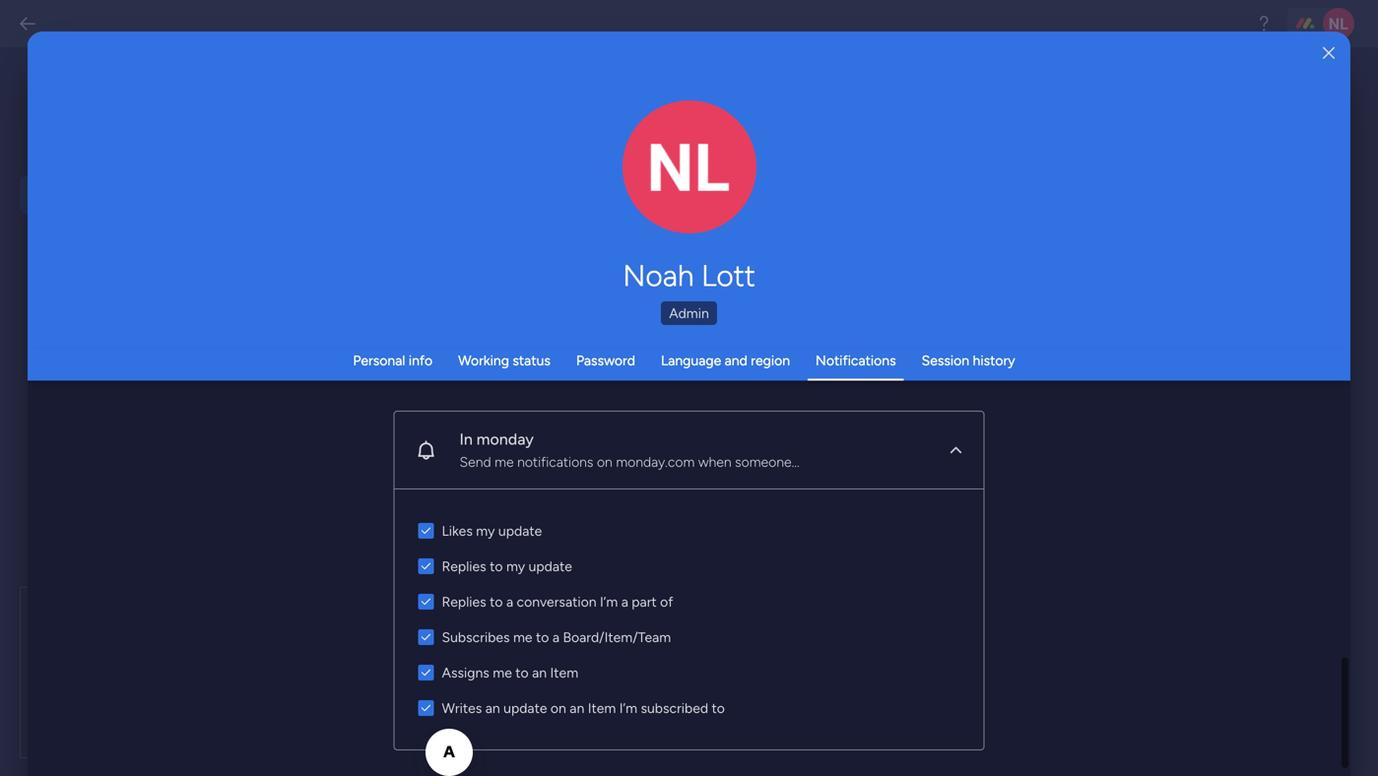 Task type: vqa. For each thing, say whether or not it's contained in the screenshot.
Administration Learn more
no



Task type: describe. For each thing, give the bounding box(es) containing it.
the left week
[[472, 171, 493, 188]]

&
[[601, 702, 610, 719]]

help image
[[1254, 14, 1274, 33]]

0 vertical spatial file
[[604, 591, 629, 612]]

export account data
[[327, 541, 544, 569]]

users
[[622, 342, 655, 359]]

part
[[632, 594, 657, 610]]

boards)
[[327, 646, 374, 663]]

region
[[751, 352, 790, 369]]

more
[[485, 747, 519, 765]]

personal
[[353, 352, 405, 369]]

status
[[513, 352, 551, 369]]

updates
[[613, 702, 664, 719]]

replies to my update
[[442, 558, 572, 575]]

hide weekends
[[357, 408, 451, 425]]

date
[[587, 171, 615, 188]]

0 horizontal spatial an
[[485, 700, 500, 717]]

v2 export image
[[397, 748, 413, 764]]

noah lott image
[[1323, 8, 1355, 39]]

region containing likes my update
[[395, 490, 984, 750]]

close image
[[1323, 46, 1335, 60]]

board
[[506, 702, 542, 719]]

default
[[425, 342, 469, 359]]

schedule
[[571, 94, 638, 114]]

export for export your whole account in a zip file (.zip)
[[327, 591, 379, 612]]

mode,
[[554, 342, 593, 359]]

widget.
[[554, 363, 600, 380]]

session history
[[922, 352, 1015, 369]]

notifications
[[816, 352, 896, 369]]

a right for
[[688, 702, 695, 719]]

subscribes
[[442, 629, 510, 646]]

1 horizontal spatial an
[[532, 665, 547, 681]]

timeline
[[454, 363, 503, 380]]

monday
[[477, 430, 534, 449]]

whole
[[424, 591, 471, 612]]

change profile picture
[[648, 177, 731, 210]]

private
[[649, 625, 692, 642]]

the up from
[[401, 342, 422, 359]]

files inside all of the account's boards (including shareable and private boards) will be packed into a zip file with any files you might have in those boards.
[[608, 646, 633, 663]]

2 horizontal spatial an
[[570, 700, 584, 717]]

learn
[[445, 747, 481, 765]]

personal info link
[[353, 352, 433, 369]]

boards.
[[412, 667, 457, 683]]

back to workspace image
[[18, 14, 37, 33]]

(.zip)
[[633, 591, 672, 612]]

someone...
[[735, 454, 800, 471]]

in right places
[[707, 171, 718, 188]]

a inside all of the account's boards (including shareable and private boards) will be packed into a zip file with any files you might have in those boards.
[[496, 646, 503, 663]]

language and region link
[[661, 352, 790, 369]]

to down the zip on the bottom
[[516, 665, 529, 681]]

whether
[[374, 322, 425, 338]]

change the first day of the week in the all date related places in the system (date picker, timeline, etc..)
[[327, 171, 718, 208]]

from
[[388, 363, 417, 380]]

on inside decide whether or not to present weekends on the timeline. this will set the default presentation mode, and users may change it from each timeline view or widget.
[[601, 322, 617, 338]]

into
[[468, 646, 492, 663]]

writes an update on an item i'm subscribed to
[[442, 700, 725, 717]]

picker,
[[435, 192, 476, 208]]

with
[[552, 646, 579, 663]]

faster
[[698, 702, 734, 719]]

to left board in the bottom left of the page
[[490, 702, 503, 719]]

language
[[661, 352, 721, 369]]

file inside all of the account's boards (including shareable and private boards) will be packed into a zip file with any files you might have in those boards.
[[530, 646, 549, 663]]

in
[[460, 430, 473, 449]]

notifications
[[517, 454, 594, 471]]

(date
[[399, 192, 432, 208]]

language and region
[[661, 352, 790, 369]]

a left 'part'
[[621, 594, 628, 610]]

to left export
[[712, 700, 725, 717]]

replies to a conversation i'm a part of
[[442, 594, 673, 610]]

all
[[327, 625, 343, 642]]

will inside decide whether or not to present weekends on the timeline. this will set the default presentation mode, and users may change it from each timeline view or widget.
[[355, 342, 376, 359]]

exclude
[[351, 702, 399, 719]]

(including
[[494, 625, 555, 642]]

for
[[667, 702, 685, 719]]

week
[[496, 171, 529, 188]]

presentation
[[472, 342, 551, 359]]

weekends for show weekends
[[395, 388, 457, 405]]

admin
[[669, 305, 709, 322]]

learn more
[[445, 747, 519, 765]]

replies for replies to my update
[[442, 558, 486, 575]]

you
[[637, 646, 660, 663]]

1 horizontal spatial my
[[506, 558, 525, 575]]

etc..)
[[535, 192, 565, 208]]

working status link
[[458, 352, 551, 369]]

change
[[327, 363, 373, 380]]

account's
[[386, 625, 445, 642]]

and inside all of the account's boards (including shareable and private boards) will be packed into a zip file with any files you might have in those boards.
[[623, 625, 646, 642]]

in up subscribes me to a board/item/team
[[545, 591, 559, 612]]

weekends for hide weekends
[[389, 408, 451, 425]]

subscribes me to a board/item/team
[[442, 629, 671, 646]]

to up export your whole account in a zip file (.zip) on the left bottom
[[490, 558, 503, 575]]

all of the account's boards (including shareable and private boards) will be packed into a zip file with any files you might have in those boards.
[[327, 625, 699, 683]]

subscribed
[[641, 700, 708, 717]]

profile
[[695, 177, 731, 193]]

export for export account data
[[327, 541, 398, 569]]

to down replies to my update
[[490, 594, 503, 610]]

show weekends
[[357, 388, 457, 405]]

history
[[973, 352, 1015, 369]]

a up (including
[[506, 594, 513, 610]]

each
[[421, 363, 450, 380]]

personal info
[[353, 352, 433, 369]]

session
[[922, 352, 970, 369]]

beta
[[655, 97, 683, 113]]

on inside in monday send me notifications on monday.com when someone...
[[597, 454, 613, 471]]



Task type: locate. For each thing, give the bounding box(es) containing it.
the up system
[[379, 171, 399, 188]]

2 vertical spatial of
[[346, 625, 359, 642]]

0 vertical spatial update
[[498, 523, 542, 540]]

api button
[[20, 349, 248, 388]]

0 vertical spatial me
[[495, 454, 514, 471]]

in monday send me notifications on monday.com when someone...
[[460, 430, 800, 471]]

decide whether or not to present weekends on the timeline. this will set the default presentation mode, and users may change it from each timeline view or widget.
[[327, 322, 696, 380]]

0 horizontal spatial of
[[346, 625, 359, 642]]

the left system
[[327, 192, 348, 208]]

1 horizontal spatial files
[[608, 646, 633, 663]]

me up 'assigns me to an item'
[[513, 629, 533, 646]]

and left users
[[596, 342, 619, 359]]

0 horizontal spatial or
[[428, 322, 441, 338]]

1 vertical spatial item
[[588, 700, 616, 717]]

work
[[528, 94, 567, 114]]

not
[[444, 322, 465, 338]]

update up the data in the bottom left of the page
[[498, 523, 542, 540]]

region
[[395, 490, 984, 750]]

replies up boards
[[442, 594, 486, 610]]

me inside in monday send me notifications on monday.com when someone...
[[495, 454, 514, 471]]

change for change the first day of the week in the all date related places in the system (date picker, timeline, etc..)
[[327, 171, 375, 188]]

of inside all of the account's boards (including shareable and private boards) will be packed into a zip file with any files you might have in those boards.
[[346, 625, 359, 642]]

update up conversation
[[529, 558, 572, 575]]

1 vertical spatial account
[[476, 591, 541, 612]]

1 vertical spatial weekends
[[395, 388, 457, 405]]

2 vertical spatial weekends
[[389, 408, 451, 425]]

in up etc..) at the top left of page
[[532, 171, 543, 188]]

0 vertical spatial or
[[428, 322, 441, 338]]

on up password
[[601, 322, 617, 338]]

0 horizontal spatial file
[[530, 646, 549, 663]]

an
[[532, 665, 547, 681], [485, 700, 500, 717], [570, 700, 584, 717]]

or left not
[[428, 322, 441, 338]]

2 replies from the top
[[442, 594, 486, 610]]

to left with
[[536, 629, 549, 646]]

on right notifications
[[597, 454, 613, 471]]

shareable
[[558, 625, 619, 642]]

0 vertical spatial files
[[608, 646, 633, 663]]

or
[[428, 322, 441, 338], [538, 363, 551, 380]]

an right writes on the bottom left of the page
[[485, 700, 500, 717]]

replies down likes
[[442, 558, 486, 575]]

and left region
[[725, 352, 748, 369]]

those
[[374, 667, 409, 683]]

noah lott
[[623, 258, 755, 294]]

a down conversation
[[553, 629, 560, 646]]

the left all
[[546, 171, 567, 188]]

1 vertical spatial of
[[660, 594, 673, 610]]

monday.com
[[616, 454, 695, 471]]

1 vertical spatial i'm
[[619, 700, 637, 717]]

system
[[351, 192, 396, 208]]

it
[[376, 363, 384, 380]]

lott
[[701, 258, 755, 294]]

1 horizontal spatial item
[[588, 700, 616, 717]]

1 vertical spatial or
[[538, 363, 551, 380]]

will up those
[[378, 646, 398, 663]]

of inside change the first day of the week in the all date related places in the system (date picker, timeline, etc..)
[[456, 171, 469, 188]]

1 vertical spatial on
[[597, 454, 613, 471]]

your
[[384, 591, 419, 612]]

to
[[469, 322, 482, 338], [490, 558, 503, 575], [490, 594, 503, 610], [536, 629, 549, 646], [516, 665, 529, 681], [712, 700, 725, 717], [490, 702, 503, 719]]

working
[[458, 352, 509, 369]]

any
[[583, 646, 605, 663]]

1 vertical spatial replies
[[442, 594, 486, 610]]

likes my update
[[442, 523, 542, 540]]

attached
[[431, 702, 487, 719]]

2 vertical spatial update
[[504, 700, 547, 717]]

have
[[327, 667, 356, 683]]

and inside decide whether or not to present weekends on the timeline. this will set the default presentation mode, and users may change it from each timeline view or widget.
[[596, 342, 619, 359]]

learn more link
[[445, 745, 519, 767]]

an down subscribes me to a board/item/team
[[532, 665, 547, 681]]

0 vertical spatial weekends
[[536, 322, 598, 338]]

in right have
[[360, 667, 371, 683]]

will left 'set'
[[355, 342, 376, 359]]

0 vertical spatial replies
[[442, 558, 486, 575]]

change up system
[[327, 171, 375, 188]]

the inside all of the account's boards (including shareable and private boards) will be packed into a zip file with any files you might have in those boards.
[[362, 625, 383, 642]]

files right exclude at the bottom left
[[403, 702, 428, 719]]

file
[[604, 591, 629, 612], [530, 646, 549, 663]]

1 vertical spatial files
[[403, 702, 428, 719]]

1 horizontal spatial and
[[623, 625, 646, 642]]

1 horizontal spatial or
[[538, 363, 551, 380]]

or right view
[[538, 363, 551, 380]]

session history link
[[922, 352, 1015, 369]]

info
[[409, 352, 433, 369]]

and up 'you'
[[623, 625, 646, 642]]

packed
[[420, 646, 465, 663]]

0 horizontal spatial will
[[355, 342, 376, 359]]

conversation
[[517, 594, 597, 610]]

board/item/team
[[563, 629, 671, 646]]

export
[[738, 702, 778, 719]]

exclude files attached to board columns & updates for a faster export
[[351, 702, 778, 719]]

columns
[[546, 702, 598, 719]]

the up users
[[620, 322, 641, 338]]

2 horizontal spatial of
[[660, 594, 673, 610]]

0 horizontal spatial change
[[327, 171, 375, 188]]

to inside decide whether or not to present weekends on the timeline. this will set the default presentation mode, and users may change it from each timeline view or widget.
[[469, 322, 482, 338]]

2 horizontal spatial and
[[725, 352, 748, 369]]

decide
[[327, 322, 370, 338]]

files right any
[[608, 646, 633, 663]]

weekends up mode,
[[536, 322, 598, 338]]

i'm left 'part'
[[600, 594, 618, 610]]

present
[[485, 322, 532, 338]]

view
[[506, 363, 535, 380]]

2 vertical spatial on
[[551, 700, 566, 717]]

1 horizontal spatial i'm
[[619, 700, 637, 717]]

of
[[456, 171, 469, 188], [660, 594, 673, 610], [346, 625, 359, 642]]

2 vertical spatial me
[[493, 665, 512, 681]]

when
[[698, 454, 732, 471]]

update for an
[[504, 700, 547, 717]]

be
[[401, 646, 417, 663]]

may
[[658, 342, 684, 359]]

file left 'part'
[[604, 591, 629, 612]]

0 vertical spatial export
[[327, 541, 398, 569]]

update for my
[[498, 523, 542, 540]]

of right day
[[456, 171, 469, 188]]

1 vertical spatial update
[[529, 558, 572, 575]]

to right not
[[469, 322, 482, 338]]

0 vertical spatial item
[[550, 665, 578, 681]]

assigns
[[442, 665, 489, 681]]

account down replies to my update
[[476, 591, 541, 612]]

1 vertical spatial my
[[506, 558, 525, 575]]

2 export from the top
[[327, 591, 379, 612]]

0 vertical spatial on
[[601, 322, 617, 338]]

change inside change the first day of the week in the all date related places in the system (date picker, timeline, etc..)
[[327, 171, 375, 188]]

me for assigns
[[493, 665, 512, 681]]

an left &
[[570, 700, 584, 717]]

0 horizontal spatial i'm
[[600, 594, 618, 610]]

1 vertical spatial me
[[513, 629, 533, 646]]

0 vertical spatial my
[[476, 523, 495, 540]]

on inside "region"
[[551, 700, 566, 717]]

0 horizontal spatial item
[[550, 665, 578, 681]]

first
[[402, 171, 427, 188]]

api
[[74, 358, 100, 379]]

data
[[497, 541, 544, 569]]

file right the zip on the bottom
[[530, 646, 549, 663]]

noah lott button
[[418, 258, 960, 294]]

change inside 'change profile picture'
[[648, 177, 692, 193]]

show
[[357, 388, 391, 405]]

of right 'part'
[[660, 594, 673, 610]]

change profile picture button
[[623, 100, 757, 234]]

0 horizontal spatial my
[[476, 523, 495, 540]]

my right likes
[[476, 523, 495, 540]]

related
[[618, 171, 661, 188]]

will inside all of the account's boards (including shareable and private boards) will be packed into a zip file with any files you might have in those boards.
[[378, 646, 398, 663]]

0 vertical spatial account
[[404, 541, 491, 569]]

i'm right &
[[619, 700, 637, 717]]

assigns me to an item
[[442, 665, 578, 681]]

my up export your whole account in a zip file (.zip) on the left bottom
[[506, 558, 525, 575]]

0 vertical spatial will
[[355, 342, 376, 359]]

1 export from the top
[[327, 541, 398, 569]]

set
[[379, 342, 398, 359]]

notifications link
[[816, 352, 896, 369]]

my
[[476, 523, 495, 540], [506, 558, 525, 575]]

weekends
[[536, 322, 598, 338], [395, 388, 457, 405], [389, 408, 451, 425]]

the up boards)
[[362, 625, 383, 642]]

of right all
[[346, 625, 359, 642]]

export up your
[[327, 541, 398, 569]]

me down the monday
[[495, 454, 514, 471]]

1 horizontal spatial file
[[604, 591, 629, 612]]

me for subscribes
[[513, 629, 533, 646]]

1 replies from the top
[[442, 558, 486, 575]]

0 vertical spatial of
[[456, 171, 469, 188]]

all
[[570, 171, 583, 188]]

0 horizontal spatial and
[[596, 342, 619, 359]]

weekends inside decide whether or not to present weekends on the timeline. this will set the default presentation mode, and users may change it from each timeline view or widget.
[[536, 322, 598, 338]]

1 horizontal spatial will
[[378, 646, 398, 663]]

change up picture
[[648, 177, 692, 193]]

writes
[[442, 700, 482, 717]]

weekends down each
[[395, 388, 457, 405]]

on right board in the bottom left of the page
[[551, 700, 566, 717]]

0 vertical spatial i'm
[[600, 594, 618, 610]]

update down 'assigns me to an item'
[[504, 700, 547, 717]]

account down likes
[[404, 541, 491, 569]]

day
[[430, 171, 453, 188]]

export your whole account in a zip file (.zip)
[[327, 591, 672, 612]]

1 vertical spatial export
[[327, 591, 379, 612]]

1 horizontal spatial change
[[648, 177, 692, 193]]

1 vertical spatial will
[[378, 646, 398, 663]]

1 horizontal spatial of
[[456, 171, 469, 188]]

change for change profile picture
[[648, 177, 692, 193]]

the
[[379, 171, 399, 188], [472, 171, 493, 188], [546, 171, 567, 188], [327, 192, 348, 208], [620, 322, 641, 338], [401, 342, 422, 359], [362, 625, 383, 642]]

a left zip
[[563, 591, 572, 612]]

in inside all of the account's boards (including shareable and private boards) will be packed into a zip file with any files you might have in those boards.
[[360, 667, 371, 683]]

export up all
[[327, 591, 379, 612]]

replies for replies to a conversation i'm a part of
[[442, 594, 486, 610]]

0 horizontal spatial files
[[403, 702, 428, 719]]

me down the zip on the bottom
[[493, 665, 512, 681]]

boards
[[448, 625, 490, 642]]

might
[[663, 646, 699, 663]]

1 vertical spatial file
[[530, 646, 549, 663]]

working status
[[458, 352, 551, 369]]

noah
[[623, 258, 694, 294]]

weekends down the show weekends
[[389, 408, 451, 425]]

this
[[327, 342, 352, 359]]

a left the zip on the bottom
[[496, 646, 503, 663]]



